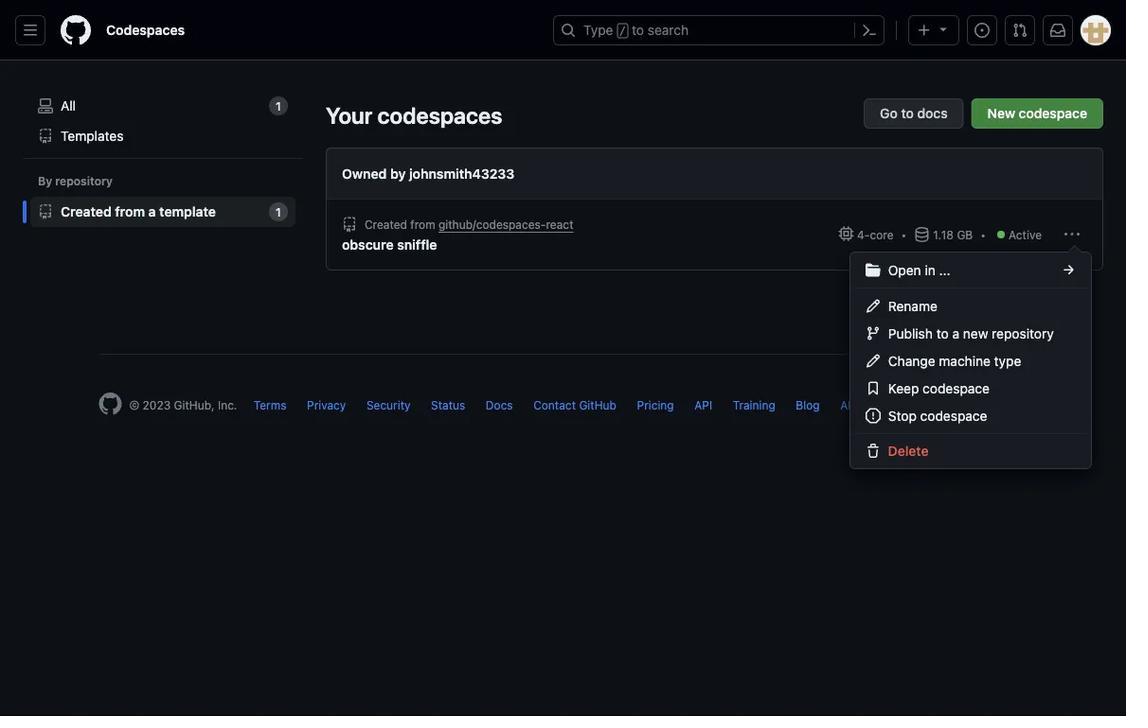 Task type: locate. For each thing, give the bounding box(es) containing it.
johnsmith43233
[[409, 166, 515, 181]]

2 • from the left
[[980, 228, 986, 242]]

repo template image inside by repository 'list'
[[38, 205, 53, 220]]

0 horizontal spatial created
[[61, 204, 112, 220]]

github,
[[174, 399, 215, 412]]

docs link
[[486, 399, 513, 412]]

• left dot fill icon
[[980, 228, 986, 242]]

plus image
[[917, 23, 932, 38]]

show more actions for codespace image
[[1065, 227, 1080, 242]]

1 vertical spatial a
[[952, 326, 959, 341]]

created from github/codespaces-react
[[365, 218, 573, 232]]

1 horizontal spatial a
[[952, 326, 959, 341]]

created for created from a template
[[61, 204, 112, 220]]

pricing
[[637, 399, 674, 412]]

about link
[[840, 399, 872, 412]]

codespaces image
[[38, 98, 53, 114]]

repository inside button
[[992, 326, 1054, 341]]

1 • from the left
[[901, 228, 907, 242]]

contact github link
[[533, 399, 617, 412]]

footer containing © 2023 github, inc.
[[84, 354, 1042, 463]]

codespace for new codespace
[[1019, 106, 1087, 121]]

2 horizontal spatial to
[[936, 326, 949, 341]]

0 vertical spatial to
[[632, 22, 644, 38]]

created for created from github/codespaces-react
[[365, 218, 407, 232]]

to right /
[[632, 22, 644, 38]]

delete
[[888, 444, 929, 459]]

in
[[925, 262, 936, 278]]

a for template
[[148, 204, 156, 220]]

1 horizontal spatial from
[[410, 218, 435, 232]]

to
[[632, 22, 644, 38], [901, 106, 914, 121], [936, 326, 949, 341]]

2 repo template image from the top
[[38, 205, 53, 220]]

obscure
[[342, 237, 394, 252]]

from inside by repository 'list'
[[115, 204, 145, 220]]

database image
[[914, 227, 929, 242]]

api link
[[694, 399, 712, 412]]

1 horizontal spatial to
[[901, 106, 914, 121]]

0 vertical spatial a
[[148, 204, 156, 220]]

github
[[579, 399, 617, 412]]

1 repo template image from the top
[[38, 129, 53, 144]]

privacy link
[[307, 399, 346, 412]]

bookmark image
[[866, 381, 881, 396]]

0 vertical spatial codespace
[[1019, 106, 1087, 121]]

cpu image
[[839, 226, 854, 242]]

security
[[366, 399, 411, 412]]

repo template image down codespaces icon
[[38, 129, 53, 144]]

a left the new
[[952, 326, 959, 341]]

1 horizontal spatial repository
[[992, 326, 1054, 341]]

•
[[901, 228, 907, 242], [980, 228, 986, 242]]

1.18
[[933, 228, 954, 242]]

created up obscure sniffle
[[365, 218, 407, 232]]

by repository
[[38, 175, 113, 188]]

1
[[276, 99, 281, 113], [276, 206, 281, 219]]

from up sniffle
[[410, 218, 435, 232]]

from
[[115, 204, 145, 220], [410, 218, 435, 232]]

change
[[888, 353, 935, 369]]

template
[[159, 204, 216, 220]]

terms link
[[254, 399, 287, 412]]

1 1 from the top
[[276, 99, 281, 113]]

created from a template
[[61, 204, 216, 220]]

repo template image inside templates link
[[38, 129, 53, 144]]

repo template image
[[342, 217, 357, 233]]

repository right by
[[55, 175, 113, 188]]

/
[[619, 25, 626, 38]]

issue opened image
[[975, 23, 990, 38]]

1 inside by repository 'list'
[[276, 206, 281, 219]]

to right go
[[901, 106, 914, 121]]

from for a
[[115, 204, 145, 220]]

repository
[[55, 175, 113, 188], [992, 326, 1054, 341]]

status
[[431, 399, 465, 412]]

a left template
[[148, 204, 156, 220]]

0 vertical spatial 1
[[276, 99, 281, 113]]

created
[[61, 204, 112, 220], [365, 218, 407, 232]]

0 horizontal spatial repository
[[55, 175, 113, 188]]

• left database image
[[901, 228, 907, 242]]

1 horizontal spatial •
[[980, 228, 986, 242]]

0 vertical spatial repo template image
[[38, 129, 53, 144]]

obscure sniffle link
[[342, 235, 445, 255]]

a
[[148, 204, 156, 220], [952, 326, 959, 341]]

0 vertical spatial repository
[[55, 175, 113, 188]]

pencil image
[[866, 299, 881, 314]]

rename button
[[850, 293, 1091, 320]]

a inside by repository 'list'
[[148, 204, 156, 220]]

change machine type
[[888, 353, 1021, 369]]

training
[[733, 399, 775, 412]]

1 vertical spatial to
[[901, 106, 914, 121]]

codespace right new
[[1019, 106, 1087, 121]]

menu
[[850, 252, 1092, 470]]

0 horizontal spatial from
[[115, 204, 145, 220]]

stop codespace button
[[850, 403, 1091, 430]]

footer
[[84, 354, 1042, 463]]

open in ... button
[[850, 257, 1091, 284]]

your
[[326, 102, 373, 129]]

git pull request image
[[1012, 23, 1028, 38]]

docs
[[917, 106, 948, 121]]

repo template image down by
[[38, 205, 53, 220]]

by repository list
[[30, 197, 295, 227]]

1 left your
[[276, 99, 281, 113]]

1 vertical spatial repo template image
[[38, 205, 53, 220]]

1 vertical spatial codespace
[[923, 381, 990, 396]]

0 horizontal spatial •
[[901, 228, 907, 242]]

a inside button
[[952, 326, 959, 341]]

by
[[38, 175, 52, 188]]

0 horizontal spatial a
[[148, 204, 156, 220]]

to for go to docs
[[901, 106, 914, 121]]

codespace down the keep codespace
[[920, 408, 987, 424]]

created down the by repository on the top of page
[[61, 204, 112, 220]]

to up change machine type
[[936, 326, 949, 341]]

trash image
[[866, 444, 881, 459]]

change machine type button
[[850, 348, 1091, 375]]

repo template image
[[38, 129, 53, 144], [38, 205, 53, 220]]

go to docs
[[880, 106, 948, 121]]

new codespace
[[987, 106, 1087, 121]]

1 vertical spatial 1
[[276, 206, 281, 219]]

new codespace link
[[971, 98, 1103, 129]]

repo template image for templates
[[38, 129, 53, 144]]

2 1 from the top
[[276, 206, 281, 219]]

to inside button
[[936, 326, 949, 341]]

sniffle
[[397, 237, 437, 252]]

2023
[[143, 399, 171, 412]]

blog
[[796, 399, 820, 412]]

1 for created from a template
[[276, 206, 281, 219]]

created inside by repository 'list'
[[61, 204, 112, 220]]

2 vertical spatial to
[[936, 326, 949, 341]]

repository up type
[[992, 326, 1054, 341]]

codespace
[[1019, 106, 1087, 121], [923, 381, 990, 396], [920, 408, 987, 424]]

machine
[[939, 353, 991, 369]]

0 horizontal spatial to
[[632, 22, 644, 38]]

2 vertical spatial codespace
[[920, 408, 987, 424]]

open in ...
[[888, 262, 951, 278]]

1 left repo template image
[[276, 206, 281, 219]]

codespace down change machine type
[[923, 381, 990, 396]]

git branch image
[[866, 326, 881, 341]]

1 horizontal spatial created
[[365, 218, 407, 232]]

from left template
[[115, 204, 145, 220]]

1 vertical spatial repository
[[992, 326, 1054, 341]]

inc.
[[218, 399, 237, 412]]

terms
[[254, 399, 287, 412]]



Task type: describe. For each thing, give the bounding box(es) containing it.
file directory open fill image
[[866, 263, 881, 278]]

type
[[994, 353, 1021, 369]]

publish
[[888, 326, 933, 341]]

new
[[963, 326, 988, 341]]

codespaces
[[377, 102, 502, 129]]

1 for all
[[276, 99, 281, 113]]

type / to search
[[583, 22, 689, 38]]

gb
[[957, 228, 973, 242]]

arrow right image
[[1061, 263, 1076, 278]]

templates link
[[30, 121, 295, 152]]

templates
[[61, 128, 124, 144]]

menu containing open in ...
[[850, 252, 1092, 470]]

codespaces
[[106, 22, 185, 38]]

...
[[939, 262, 951, 278]]

docs
[[486, 399, 513, 412]]

rename
[[888, 298, 938, 314]]

© 2023 github, inc.
[[129, 399, 237, 412]]

codespaces link
[[98, 15, 192, 45]]

dot fill image
[[993, 227, 1009, 242]]

keep
[[888, 381, 919, 396]]

go
[[880, 106, 898, 121]]

keep codespace button
[[850, 375, 1091, 403]]

new
[[987, 106, 1015, 121]]

command palette image
[[862, 23, 877, 38]]

codespace for stop codespace
[[920, 408, 987, 424]]

triangle down image
[[936, 21, 951, 36]]

all
[[61, 98, 76, 114]]

contact github
[[533, 399, 617, 412]]

contact
[[533, 399, 576, 412]]

obscure sniffle
[[342, 237, 437, 252]]

active
[[1009, 228, 1042, 242]]

search
[[648, 22, 689, 38]]

go to docs link
[[864, 98, 964, 129]]

github/codespaces-react link
[[438, 218, 573, 232]]

training link
[[733, 399, 775, 412]]

keep codespace
[[888, 381, 990, 396]]

core
[[870, 228, 894, 242]]

react
[[546, 218, 573, 232]]

by
[[390, 166, 406, 181]]

4-
[[857, 228, 870, 242]]

api
[[694, 399, 712, 412]]

4-core
[[854, 228, 894, 242]]

stop image
[[866, 409, 881, 424]]

open
[[888, 262, 921, 278]]

homepage image
[[61, 15, 91, 45]]

owned
[[342, 166, 387, 181]]

1.18 gb •
[[933, 228, 986, 242]]

©
[[129, 399, 139, 412]]

privacy
[[307, 399, 346, 412]]

pricing link
[[637, 399, 674, 412]]

codespace for keep codespace
[[923, 381, 990, 396]]

owned by johnsmith43233
[[342, 166, 515, 181]]

repo template image for created from a template
[[38, 205, 53, 220]]

delete button
[[850, 438, 1091, 465]]

about
[[840, 399, 872, 412]]

from for github/codespaces-
[[410, 218, 435, 232]]

stop
[[888, 408, 917, 424]]

status link
[[431, 399, 465, 412]]

stop codespace
[[888, 408, 987, 424]]

your codespaces
[[326, 102, 502, 129]]

a for new
[[952, 326, 959, 341]]

notifications image
[[1050, 23, 1065, 38]]

publish to a new repository
[[888, 326, 1054, 341]]

homepage image
[[99, 393, 122, 416]]

github/codespaces-
[[438, 218, 546, 232]]

to for publish to a new repository
[[936, 326, 949, 341]]

type
[[583, 22, 613, 38]]

publish to a new repository button
[[850, 320, 1091, 348]]

blog link
[[796, 399, 820, 412]]

security link
[[366, 399, 411, 412]]

pencil image
[[866, 354, 881, 369]]



Task type: vqa. For each thing, say whether or not it's contained in the screenshot.
JavaScript,
no



